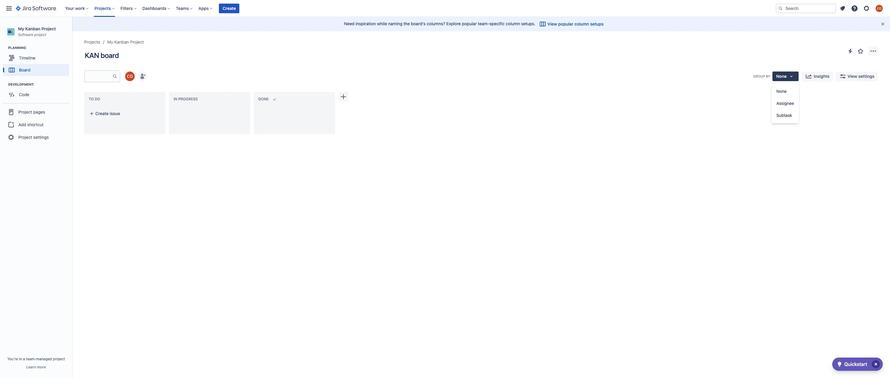Task type: describe. For each thing, give the bounding box(es) containing it.
kanban for my kanban project software project
[[25, 26, 40, 31]]

columns?
[[427, 21, 445, 26]]

kan board
[[85, 51, 119, 60]]

do
[[95, 97, 100, 101]]

done
[[258, 97, 269, 101]]

my kanban project software project
[[18, 26, 56, 37]]

the
[[404, 21, 410, 26]]

assignee
[[777, 101, 794, 106]]

learn
[[26, 365, 36, 370]]

need
[[344, 21, 355, 26]]

create for create
[[223, 6, 236, 11]]

notifications image
[[839, 5, 846, 12]]

while
[[377, 21, 387, 26]]

none for none button
[[777, 89, 787, 94]]

my kanban project
[[107, 39, 144, 45]]

my kanban project link
[[107, 38, 144, 46]]

project settings link
[[2, 131, 70, 144]]

dashboards button
[[141, 3, 172, 13]]

banner containing your work
[[0, 0, 890, 17]]

none button
[[773, 72, 799, 81]]

specific
[[490, 21, 505, 26]]

more image
[[870, 48, 877, 55]]

in
[[19, 357, 22, 362]]

settings for project settings
[[33, 135, 49, 140]]

development group
[[3, 82, 72, 103]]

learn more button
[[26, 365, 46, 370]]

apps
[[199, 6, 209, 11]]

in
[[174, 97, 177, 101]]

your
[[65, 6, 74, 11]]

settings for view settings
[[859, 74, 875, 79]]

project inside my kanban project software project
[[41, 26, 56, 31]]

pages
[[33, 109, 45, 115]]

quickstart
[[844, 362, 867, 367]]

settings image
[[863, 5, 870, 12]]

teams
[[176, 6, 189, 11]]

board
[[19, 67, 30, 72]]

to
[[89, 97, 94, 101]]

work
[[75, 6, 85, 11]]

planning group
[[3, 45, 72, 78]]

0 vertical spatial team-
[[478, 21, 490, 26]]

column inside button
[[575, 21, 589, 26]]

code
[[19, 92, 29, 97]]

your work
[[65, 6, 85, 11]]

add people image
[[139, 73, 146, 80]]

assignee button
[[772, 97, 799, 109]]

to do
[[89, 97, 100, 101]]

search image
[[778, 6, 783, 11]]

0 horizontal spatial column
[[506, 21, 520, 26]]

kanban for my kanban project
[[114, 39, 129, 45]]

you're
[[7, 357, 18, 362]]

learn more
[[26, 365, 46, 370]]

view for view settings
[[848, 74, 857, 79]]

code link
[[3, 89, 69, 101]]

timeline link
[[3, 52, 69, 64]]

view settings button
[[836, 72, 878, 81]]

project pages
[[18, 109, 45, 115]]

naming
[[388, 21, 402, 26]]

sidebar navigation image
[[66, 24, 79, 36]]

popular inside button
[[558, 21, 574, 26]]

insights
[[814, 74, 830, 79]]

automations menu button icon image
[[847, 47, 854, 55]]

star kan board image
[[857, 48, 864, 55]]

development image
[[1, 81, 8, 88]]

your work button
[[63, 3, 91, 13]]

filters
[[121, 6, 133, 11]]

more
[[37, 365, 46, 370]]

christina overa image
[[125, 72, 135, 81]]

progress
[[178, 97, 198, 101]]

check image
[[836, 361, 843, 368]]



Task type: vqa. For each thing, say whether or not it's contained in the screenshot.
2nd list item from left
no



Task type: locate. For each thing, give the bounding box(es) containing it.
you're in a team-managed project
[[7, 357, 65, 362]]

1 horizontal spatial group
[[772, 84, 799, 123]]

project
[[41, 26, 56, 31], [130, 39, 144, 45], [18, 109, 32, 115], [18, 135, 32, 140]]

1 horizontal spatial kanban
[[114, 39, 129, 45]]

subtask button
[[772, 109, 799, 122]]

none
[[776, 74, 787, 79], [777, 89, 787, 94]]

my
[[18, 26, 24, 31], [107, 39, 113, 45]]

projects right work
[[95, 6, 111, 11]]

dismiss image
[[881, 22, 885, 26]]

kanban up software
[[25, 26, 40, 31]]

column left setups.
[[506, 21, 520, 26]]

settings down star kan board icon
[[859, 74, 875, 79]]

filters button
[[119, 3, 139, 13]]

project inside my kanban project software project
[[34, 32, 46, 37]]

0 horizontal spatial kanban
[[25, 26, 40, 31]]

settings inside button
[[859, 74, 875, 79]]

view settings
[[848, 74, 875, 79]]

setups.
[[521, 21, 536, 26]]

my up board
[[107, 39, 113, 45]]

1 vertical spatial none
[[777, 89, 787, 94]]

board's
[[411, 21, 426, 26]]

primary element
[[4, 0, 776, 17]]

subtask
[[777, 113, 792, 118]]

kanban inside my kanban project software project
[[25, 26, 40, 31]]

create left the issue
[[95, 111, 109, 116]]

managed
[[36, 357, 52, 362]]

create inside create issue button
[[95, 111, 109, 116]]

1 horizontal spatial team-
[[478, 21, 490, 26]]

0 horizontal spatial settings
[[33, 135, 49, 140]]

0 horizontal spatial project
[[34, 32, 46, 37]]

0 vertical spatial my
[[18, 26, 24, 31]]

projects inside dropdown button
[[95, 6, 111, 11]]

1 vertical spatial view
[[848, 74, 857, 79]]

in progress
[[174, 97, 198, 101]]

none for none popup button
[[776, 74, 787, 79]]

banner
[[0, 0, 890, 17]]

0 vertical spatial none
[[776, 74, 787, 79]]

1 vertical spatial my
[[107, 39, 113, 45]]

none inside popup button
[[776, 74, 787, 79]]

board link
[[3, 64, 69, 76]]

project settings
[[18, 135, 49, 140]]

add shortcut button
[[2, 119, 70, 131]]

project
[[34, 32, 46, 37], [53, 357, 65, 362]]

1 vertical spatial project
[[53, 357, 65, 362]]

create right apps dropdown button
[[223, 6, 236, 11]]

settings
[[859, 74, 875, 79], [33, 135, 49, 140]]

view popular column setups button
[[536, 19, 607, 29]]

none button
[[772, 85, 799, 97]]

explore
[[446, 21, 461, 26]]

0 horizontal spatial group
[[2, 103, 70, 146]]

project right software
[[34, 32, 46, 37]]

view down automations menu button icon
[[848, 74, 857, 79]]

kanban
[[25, 26, 40, 31], [114, 39, 129, 45]]

projects for the projects dropdown button
[[95, 6, 111, 11]]

team-
[[478, 21, 490, 26], [26, 357, 36, 362]]

appswitcher icon image
[[5, 5, 13, 12]]

0 vertical spatial projects
[[95, 6, 111, 11]]

1 horizontal spatial project
[[53, 357, 65, 362]]

development
[[8, 82, 34, 86]]

settings down add shortcut button
[[33, 135, 49, 140]]

0 vertical spatial settings
[[859, 74, 875, 79]]

projects up kan
[[84, 39, 100, 45]]

project right managed
[[53, 357, 65, 362]]

software
[[18, 32, 33, 37]]

view popular column setups
[[548, 21, 604, 26]]

1 horizontal spatial settings
[[859, 74, 875, 79]]

create for create issue
[[95, 111, 109, 116]]

group by
[[753, 74, 770, 78]]

projects link
[[84, 38, 100, 46]]

group for the development icon
[[2, 103, 70, 146]]

group
[[753, 74, 765, 78]]

1 horizontal spatial view
[[848, 74, 857, 79]]

1 horizontal spatial popular
[[558, 21, 574, 26]]

view
[[548, 21, 557, 26], [848, 74, 857, 79]]

0 vertical spatial kanban
[[25, 26, 40, 31]]

setups
[[590, 21, 604, 26]]

create issue
[[95, 111, 120, 116]]

group containing project pages
[[2, 103, 70, 146]]

dismiss quickstart image
[[871, 360, 881, 369]]

none up assignee
[[777, 89, 787, 94]]

shortcut
[[27, 122, 44, 127]]

0 horizontal spatial create
[[95, 111, 109, 116]]

view inside button
[[548, 21, 557, 26]]

add
[[18, 122, 26, 127]]

column
[[506, 21, 520, 26], [575, 21, 589, 26]]

add shortcut
[[18, 122, 44, 127]]

1 horizontal spatial my
[[107, 39, 113, 45]]

projects
[[95, 6, 111, 11], [84, 39, 100, 45]]

group containing none
[[772, 84, 799, 123]]

Search this board text field
[[85, 71, 112, 82]]

create button
[[219, 3, 240, 13]]

planning
[[8, 46, 26, 50]]

quickstart button
[[832, 358, 883, 371]]

create issue button
[[86, 108, 164, 119]]

board
[[101, 51, 119, 60]]

timeline
[[19, 55, 35, 60]]

0 horizontal spatial my
[[18, 26, 24, 31]]

1 vertical spatial projects
[[84, 39, 100, 45]]

Search field
[[776, 3, 836, 13]]

help image
[[851, 5, 858, 12]]

popular
[[462, 21, 477, 26], [558, 21, 574, 26]]

none right by
[[776, 74, 787, 79]]

insights image
[[806, 73, 813, 80]]

create inside create button
[[223, 6, 236, 11]]

1 vertical spatial kanban
[[114, 39, 129, 45]]

insights button
[[802, 72, 833, 81]]

0 vertical spatial create
[[223, 6, 236, 11]]

1 vertical spatial team-
[[26, 357, 36, 362]]

group for check icon
[[772, 84, 799, 123]]

apps button
[[197, 3, 215, 13]]

1 vertical spatial create
[[95, 111, 109, 116]]

create column image
[[340, 93, 347, 100]]

view for view popular column setups
[[548, 21, 557, 26]]

0 horizontal spatial view
[[548, 21, 557, 26]]

projects button
[[93, 3, 117, 13]]

dashboards
[[142, 6, 166, 11]]

need inspiration while naming the board's columns? explore popular team-specific column setups.
[[344, 21, 536, 26]]

jira software image
[[16, 5, 56, 12], [16, 5, 56, 12]]

inspiration
[[356, 21, 376, 26]]

column left setups
[[575, 21, 589, 26]]

1 horizontal spatial create
[[223, 6, 236, 11]]

view right setups.
[[548, 21, 557, 26]]

view inside button
[[848, 74, 857, 79]]

0 vertical spatial view
[[548, 21, 557, 26]]

group
[[772, 84, 799, 123], [2, 103, 70, 146]]

1 horizontal spatial column
[[575, 21, 589, 26]]

your profile and settings image
[[876, 5, 883, 12]]

0 horizontal spatial team-
[[26, 357, 36, 362]]

create
[[223, 6, 236, 11], [95, 111, 109, 116]]

projects for projects link
[[84, 39, 100, 45]]

project pages link
[[2, 106, 70, 119]]

kan
[[85, 51, 99, 60]]

planning image
[[1, 44, 8, 51]]

0 horizontal spatial popular
[[462, 21, 477, 26]]

my inside my kanban project software project
[[18, 26, 24, 31]]

my for my kanban project software project
[[18, 26, 24, 31]]

issue
[[110, 111, 120, 116]]

kanban up board
[[114, 39, 129, 45]]

my up software
[[18, 26, 24, 31]]

1 vertical spatial settings
[[33, 135, 49, 140]]

by
[[766, 74, 770, 78]]

my for my kanban project
[[107, 39, 113, 45]]

0 vertical spatial project
[[34, 32, 46, 37]]

teams button
[[174, 3, 195, 13]]

none inside button
[[777, 89, 787, 94]]

a
[[23, 357, 25, 362]]



